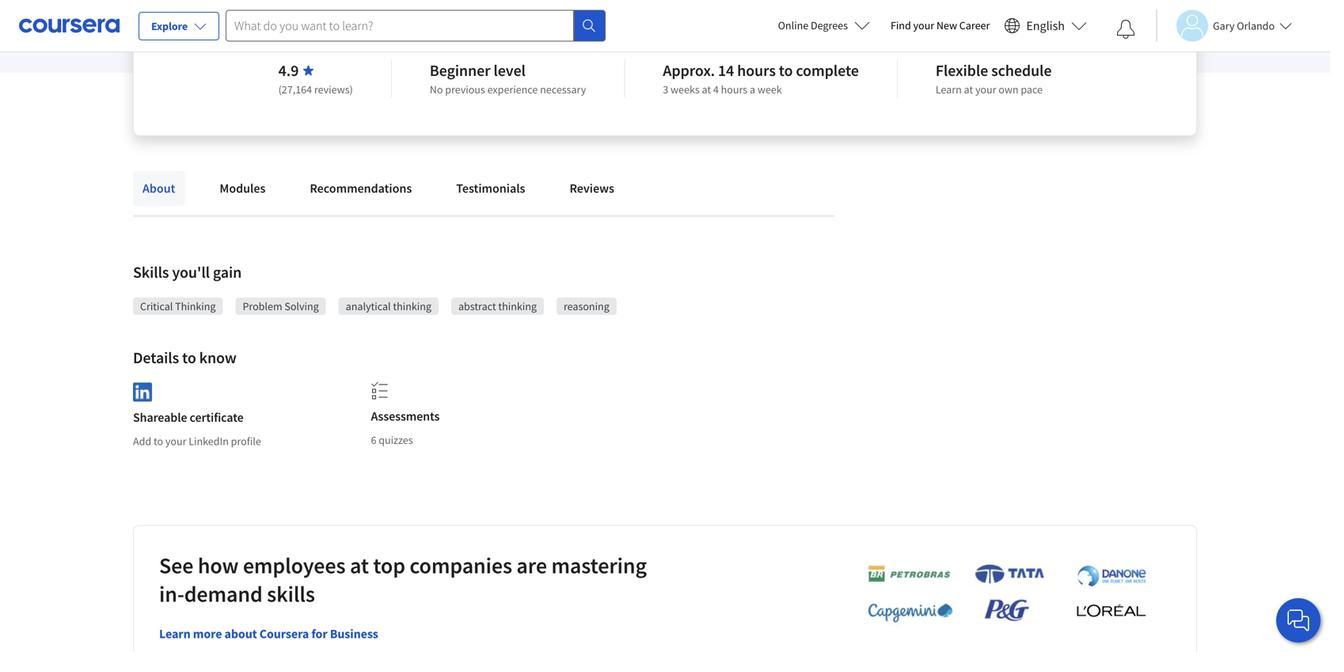 Task type: describe. For each thing, give the bounding box(es) containing it.
abstract
[[459, 299, 496, 314]]

to for your
[[154, 435, 163, 449]]

gary orlando button
[[1156, 10, 1293, 42]]

a
[[750, 82, 756, 97]]

explore
[[151, 19, 188, 33]]

4.9
[[278, 61, 299, 80]]

skills
[[267, 581, 315, 608]]

about
[[143, 181, 175, 196]]

demand
[[184, 581, 263, 608]]

critical
[[140, 299, 173, 314]]

skills
[[133, 263, 169, 282]]

gain
[[213, 263, 242, 282]]

0 vertical spatial your
[[914, 18, 935, 32]]

online degrees
[[778, 18, 848, 32]]

english
[[1027, 18, 1065, 34]]

thinking
[[175, 299, 216, 314]]

reviews link
[[560, 171, 624, 206]]

analytical
[[346, 299, 391, 314]]

linkedin
[[189, 435, 229, 449]]

at for flexible schedule learn at your own pace
[[964, 82, 973, 97]]

add to your linkedin profile
[[133, 435, 261, 449]]

companies
[[410, 552, 512, 580]]

complete
[[796, 61, 859, 80]]

about link
[[133, 171, 185, 206]]

gary orlando
[[1213, 19, 1275, 33]]

coursera image
[[19, 13, 120, 38]]

gary
[[1213, 19, 1235, 33]]

1 vertical spatial hours
[[721, 82, 748, 97]]

testimonials link
[[447, 171, 535, 206]]

how
[[198, 552, 239, 580]]

own
[[999, 82, 1019, 97]]

at inside approx. 14 hours to complete 3 weeks at 4 hours a week
[[702, 82, 711, 97]]

reviews
[[570, 181, 615, 196]]

learn more about coursera for business link
[[159, 627, 378, 642]]

beginner level no previous experience necessary
[[430, 61, 586, 97]]

problem solving
[[243, 299, 319, 314]]

in-
[[159, 581, 184, 608]]

4
[[713, 82, 719, 97]]

weeks
[[671, 82, 700, 97]]

explore button
[[139, 12, 219, 40]]

previous
[[445, 82, 485, 97]]

6
[[371, 433, 376, 447]]

learn more about coursera for business
[[159, 627, 378, 642]]

schedule
[[992, 61, 1052, 80]]

quizzes
[[379, 433, 413, 447]]

chat with us image
[[1286, 608, 1311, 634]]

approx.
[[663, 61, 715, 80]]

about
[[225, 627, 257, 642]]

recommendations link
[[300, 171, 422, 206]]

career
[[960, 18, 990, 32]]

employees
[[243, 552, 346, 580]]

flexible schedule learn at your own pace
[[936, 61, 1052, 97]]

english button
[[998, 0, 1094, 51]]

What do you want to learn? text field
[[226, 10, 574, 42]]

online
[[778, 18, 809, 32]]

online degrees button
[[766, 8, 883, 43]]

no
[[430, 82, 443, 97]]

3
[[663, 82, 669, 97]]

details to know
[[133, 348, 237, 368]]

skills you'll gain
[[133, 263, 242, 282]]

reviews)
[[314, 82, 353, 97]]

to for know
[[182, 348, 196, 368]]

coursera
[[260, 627, 309, 642]]

modules
[[220, 181, 266, 196]]



Task type: vqa. For each thing, say whether or not it's contained in the screenshot.


Task type: locate. For each thing, give the bounding box(es) containing it.
certificate
[[190, 410, 244, 426]]

learn
[[936, 82, 962, 97], [159, 627, 191, 642]]

your down shareable certificate
[[165, 435, 186, 449]]

to
[[779, 61, 793, 80], [182, 348, 196, 368], [154, 435, 163, 449]]

0 horizontal spatial thinking
[[393, 299, 432, 314]]

6 quizzes
[[371, 433, 413, 447]]

top
[[373, 552, 405, 580]]

1 vertical spatial your
[[976, 82, 997, 97]]

show notifications image
[[1117, 20, 1136, 39]]

to left the know
[[182, 348, 196, 368]]

at down flexible
[[964, 82, 973, 97]]

see how employees at top companies are mastering in-demand skills
[[159, 552, 647, 608]]

learn inside flexible schedule learn at your own pace
[[936, 82, 962, 97]]

profile
[[231, 435, 261, 449]]

2 horizontal spatial to
[[779, 61, 793, 80]]

know
[[199, 348, 237, 368]]

testimonials
[[456, 181, 525, 196]]

your right find
[[914, 18, 935, 32]]

mastering
[[552, 552, 647, 580]]

shareable certificate
[[133, 410, 244, 426]]

for
[[312, 627, 328, 642]]

find your new career
[[891, 18, 990, 32]]

problem
[[243, 299, 282, 314]]

thinking right analytical
[[393, 299, 432, 314]]

your
[[914, 18, 935, 32], [976, 82, 997, 97], [165, 435, 186, 449]]

at inside flexible schedule learn at your own pace
[[964, 82, 973, 97]]

2 vertical spatial your
[[165, 435, 186, 449]]

to inside approx. 14 hours to complete 3 weeks at 4 hours a week
[[779, 61, 793, 80]]

details
[[133, 348, 179, 368]]

critical thinking
[[140, 299, 216, 314]]

1 horizontal spatial thinking
[[498, 299, 537, 314]]

hours right '4'
[[721, 82, 748, 97]]

recommendations
[[310, 181, 412, 196]]

necessary
[[540, 82, 586, 97]]

to up week
[[779, 61, 793, 80]]

find
[[891, 18, 911, 32]]

1 vertical spatial learn
[[159, 627, 191, 642]]

add
[[133, 435, 151, 449]]

pace
[[1021, 82, 1043, 97]]

0 vertical spatial to
[[779, 61, 793, 80]]

(27,164
[[278, 82, 312, 97]]

learn down flexible
[[936, 82, 962, 97]]

solving
[[285, 299, 319, 314]]

degrees
[[811, 18, 848, 32]]

1 vertical spatial to
[[182, 348, 196, 368]]

0 vertical spatial learn
[[936, 82, 962, 97]]

are
[[517, 552, 547, 580]]

2 horizontal spatial your
[[976, 82, 997, 97]]

at
[[702, 82, 711, 97], [964, 82, 973, 97], [350, 552, 369, 580]]

2 vertical spatial to
[[154, 435, 163, 449]]

thinking
[[393, 299, 432, 314], [498, 299, 537, 314]]

at left top
[[350, 552, 369, 580]]

reasoning
[[564, 299, 610, 314]]

to right "add"
[[154, 435, 163, 449]]

find your new career link
[[883, 16, 998, 36]]

week
[[758, 82, 782, 97]]

1 horizontal spatial learn
[[936, 82, 962, 97]]

your left own
[[976, 82, 997, 97]]

beginner
[[430, 61, 491, 80]]

1 horizontal spatial at
[[702, 82, 711, 97]]

business
[[330, 627, 378, 642]]

0 horizontal spatial learn
[[159, 627, 191, 642]]

learn left "more"
[[159, 627, 191, 642]]

0 vertical spatial hours
[[737, 61, 776, 80]]

(27,164 reviews)
[[278, 82, 353, 97]]

hours up 'a'
[[737, 61, 776, 80]]

modules link
[[210, 171, 275, 206]]

abstract thinking
[[459, 299, 537, 314]]

thinking right abstract
[[498, 299, 537, 314]]

new
[[937, 18, 957, 32]]

coursera enterprise logos image
[[844, 564, 1161, 632]]

thinking for abstract thinking
[[498, 299, 537, 314]]

level
[[494, 61, 526, 80]]

at inside see how employees at top companies are mastering in-demand skills
[[350, 552, 369, 580]]

hours
[[737, 61, 776, 80], [721, 82, 748, 97]]

2 horizontal spatial at
[[964, 82, 973, 97]]

at for see how employees at top companies are mastering in-demand skills
[[350, 552, 369, 580]]

you'll
[[172, 263, 210, 282]]

more
[[193, 627, 222, 642]]

at left '4'
[[702, 82, 711, 97]]

experience
[[488, 82, 538, 97]]

0 horizontal spatial at
[[350, 552, 369, 580]]

thinking for analytical thinking
[[393, 299, 432, 314]]

assessments
[[371, 409, 440, 424]]

orlando
[[1237, 19, 1275, 33]]

your inside flexible schedule learn at your own pace
[[976, 82, 997, 97]]

see
[[159, 552, 194, 580]]

2 thinking from the left
[[498, 299, 537, 314]]

0 horizontal spatial to
[[154, 435, 163, 449]]

approx. 14 hours to complete 3 weeks at 4 hours a week
[[663, 61, 859, 97]]

0 horizontal spatial your
[[165, 435, 186, 449]]

1 horizontal spatial your
[[914, 18, 935, 32]]

flexible
[[936, 61, 989, 80]]

1 thinking from the left
[[393, 299, 432, 314]]

1 horizontal spatial to
[[182, 348, 196, 368]]

14
[[718, 61, 734, 80]]

analytical thinking
[[346, 299, 432, 314]]

shareable
[[133, 410, 187, 426]]

None search field
[[226, 10, 606, 42]]



